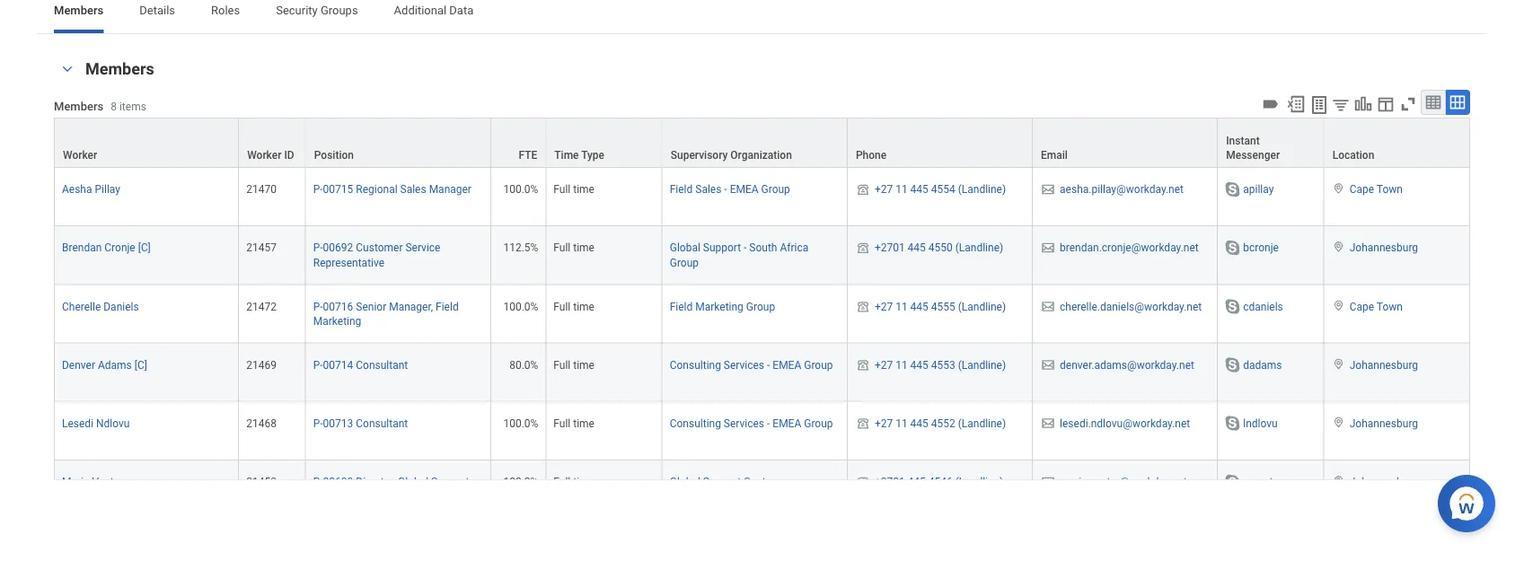 Task type: locate. For each thing, give the bounding box(es) containing it.
1 100.0% from the top
[[504, 183, 538, 196]]

2 cape town from the top
[[1350, 300, 1403, 313]]

mail image left lesedi.ndlovu@workday.net
[[1040, 417, 1057, 431]]

worker inside worker popup button
[[63, 149, 97, 162]]

sales
[[400, 183, 426, 196], [696, 183, 722, 196]]

+27 for +27 11 445 4555 (landline)
[[875, 300, 893, 313]]

services down the field marketing group
[[724, 359, 765, 372]]

field inside p-00716 senior manager, field marketing
[[436, 300, 459, 313]]

4 full time element from the top
[[554, 355, 595, 372]]

3 skype image from the top
[[1224, 415, 1242, 433]]

messenger
[[1227, 149, 1280, 162]]

0 vertical spatial cape
[[1350, 183, 1375, 196]]

1 vertical spatial location image
[[1332, 358, 1346, 371]]

1 consulting services - emea group link from the top
[[670, 355, 833, 372]]

skype image left mventer
[[1224, 473, 1242, 491]]

field right manager,
[[436, 300, 459, 313]]

0 vertical spatial skype image
[[1224, 181, 1242, 199]]

row containing instant messenger
[[54, 118, 1471, 168]]

1 consulting from the top
[[670, 359, 721, 372]]

members
[[54, 3, 104, 17], [85, 60, 154, 79], [54, 99, 104, 113]]

phone image left +2701 445 4546 (landline)
[[855, 475, 871, 490]]

6 full time element from the top
[[554, 472, 595, 489]]

(landline) inside +27 11 445 4553 (landline) link
[[958, 359, 1006, 372]]

445 left 4554
[[911, 183, 929, 196]]

representative
[[313, 256, 385, 269]]

full for p-00714 consultant
[[554, 359, 571, 372]]

3 location image from the top
[[1332, 475, 1346, 488]]

(landline)
[[958, 183, 1006, 196], [956, 242, 1004, 254], [958, 300, 1006, 313], [958, 359, 1006, 372], [958, 417, 1006, 430], [956, 476, 1004, 489]]

location image for bcronje
[[1332, 241, 1346, 254]]

3 johannesburg from the top
[[1350, 417, 1419, 430]]

2 skype image from the top
[[1224, 356, 1242, 374]]

6 row from the top
[[54, 402, 1471, 461]]

0 vertical spatial mail image
[[1040, 300, 1057, 314]]

0 vertical spatial [c]
[[138, 242, 151, 254]]

2 +27 from the top
[[875, 300, 893, 313]]

aesha.pillay@workday.net
[[1060, 183, 1184, 196]]

-
[[724, 183, 727, 196], [744, 242, 747, 254], [767, 359, 770, 372], [767, 417, 770, 430]]

11 for +27 11 445 4554 (landline)
[[896, 183, 908, 196]]

- inside "global support - south africa group"
[[744, 242, 747, 254]]

johannesburg link for mventer
[[1350, 472, 1419, 489]]

cdaniels
[[1244, 300, 1284, 313]]

2 consulting services - emea group link from the top
[[670, 414, 833, 430]]

112.5%
[[504, 242, 538, 254]]

1 vertical spatial consulting services - emea group
[[670, 417, 833, 430]]

+27 for +27 11 445 4552 (landline)
[[875, 417, 893, 430]]

0 vertical spatial consulting
[[670, 359, 721, 372]]

0 vertical spatial services
[[724, 359, 765, 372]]

+27 left the 4553
[[875, 359, 893, 372]]

1 consulting services - emea group from the top
[[670, 359, 833, 372]]

worker button
[[55, 119, 238, 167]]

location image right lndlovu
[[1332, 417, 1346, 429]]

group for +27 11 445 4553 (landline)
[[804, 359, 833, 372]]

0 horizontal spatial sales
[[400, 183, 426, 196]]

p- left senior
[[313, 300, 323, 313]]

maria.venter@workday.net
[[1060, 476, 1188, 489]]

+27 11 445 4553 (landline)
[[875, 359, 1006, 372]]

(landline) right 4554
[[958, 183, 1006, 196]]

1 vertical spatial town
[[1377, 300, 1403, 313]]

1 horizontal spatial sales
[[696, 183, 722, 196]]

445 left 4555
[[911, 300, 929, 313]]

21468
[[246, 417, 277, 430]]

sales down supervisory
[[696, 183, 722, 196]]

skype image left bcronje
[[1224, 239, 1242, 257]]

groups
[[321, 3, 358, 17]]

4552
[[931, 417, 956, 430]]

skype image left cdaniels
[[1224, 298, 1242, 316]]

(landline) right the 4552
[[958, 417, 1006, 430]]

group inside "global support - south africa group"
[[670, 256, 699, 269]]

denver adams [c]
[[62, 359, 147, 372]]

p-00716 senior manager, field marketing link
[[313, 297, 459, 327]]

5 full time from the top
[[554, 417, 595, 430]]

(landline) for +27 11 445 4552 (landline)
[[958, 417, 1006, 430]]

1 phone image from the top
[[855, 182, 871, 197]]

1 vertical spatial marketing
[[313, 315, 361, 327]]

445 for 4554
[[911, 183, 929, 196]]

1 skype image from the top
[[1224, 181, 1242, 199]]

2 full time from the top
[[554, 242, 595, 254]]

toolbar
[[1259, 90, 1471, 118]]

1 vertical spatial mail image
[[1040, 358, 1057, 372]]

- down the field marketing group
[[767, 359, 770, 372]]

+27 11 445 4554 (landline)
[[875, 183, 1006, 196]]

4550
[[929, 242, 953, 254]]

chevron down image
[[57, 63, 78, 75]]

1 full from the top
[[554, 183, 571, 196]]

services for +27 11 445 4553 (landline)
[[724, 359, 765, 372]]

support inside "global support - south africa group"
[[703, 242, 741, 254]]

445 inside +27 11 445 4552 (landline) "link"
[[911, 417, 929, 430]]

phone image left +27 11 445 4553 (landline)
[[855, 358, 871, 372]]

row
[[54, 118, 1471, 168], [54, 168, 1471, 227], [54, 227, 1471, 285], [54, 285, 1471, 344], [54, 344, 1471, 402], [54, 402, 1471, 461], [54, 461, 1471, 519]]

support right director,
[[431, 476, 469, 489]]

consulting services - emea group down the field marketing group
[[670, 359, 833, 372]]

0 vertical spatial cape town
[[1350, 183, 1403, 196]]

3 time from the top
[[573, 300, 595, 313]]

johannesburg for mventer
[[1350, 476, 1419, 489]]

+2701 left 4546
[[875, 476, 905, 489]]

2 consulting services - emea group from the top
[[670, 417, 833, 430]]

0 vertical spatial town
[[1377, 183, 1403, 196]]

skype image left lndlovu
[[1224, 415, 1242, 433]]

field inside 'link'
[[670, 300, 693, 313]]

p- right 21453
[[313, 476, 323, 489]]

1 vertical spatial cape town link
[[1350, 297, 1403, 313]]

consulting up global support center link
[[670, 417, 721, 430]]

+27 left 4555
[[875, 300, 893, 313]]

+27 left the 4552
[[875, 417, 893, 430]]

4 p- from the top
[[313, 359, 323, 372]]

21470
[[246, 183, 277, 196]]

phone image for +27 11 445 4553 (landline)
[[855, 358, 871, 372]]

11 inside "link"
[[896, 417, 908, 430]]

1 johannesburg link from the top
[[1350, 238, 1419, 254]]

2 vertical spatial phone image
[[855, 358, 871, 372]]

row containing lesedi ndlovu
[[54, 402, 1471, 461]]

worker left id at the top of page
[[247, 149, 282, 162]]

2 full time element from the top
[[554, 238, 595, 254]]

skype image left apillay
[[1224, 181, 1242, 199]]

445 left 4546
[[908, 476, 926, 489]]

2 consultant from the top
[[356, 417, 408, 430]]

11 left the 4553
[[896, 359, 908, 372]]

global for 100.0%
[[670, 476, 701, 489]]

100.0% for p-00716 senior manager, field marketing
[[504, 300, 538, 313]]

p- for 00716
[[313, 300, 323, 313]]

mail image
[[1040, 300, 1057, 314], [1040, 358, 1057, 372], [1040, 417, 1057, 431]]

manager,
[[389, 300, 433, 313]]

cdaniels link
[[1244, 297, 1284, 313]]

members left the 8
[[54, 99, 104, 113]]

+27 for +27 11 445 4553 (landline)
[[875, 359, 893, 372]]

cape for apillay
[[1350, 183, 1375, 196]]

1 +2701 from the top
[[875, 242, 905, 254]]

phone image down phone at the top of page
[[855, 182, 871, 197]]

emea down the field marketing group
[[773, 359, 802, 372]]

members up the 8
[[85, 60, 154, 79]]

venter
[[92, 476, 123, 489]]

skype image
[[1224, 181, 1242, 199], [1224, 239, 1242, 257]]

1 vertical spatial location image
[[1332, 300, 1346, 312]]

1 cape from the top
[[1350, 183, 1375, 196]]

mail image for aesha.pillay@workday.net
[[1040, 182, 1057, 197]]

mail image left denver.adams@workday.net
[[1040, 358, 1057, 372]]

- down supervisory organization
[[724, 183, 727, 196]]

5 time from the top
[[573, 417, 595, 430]]

5 full time element from the top
[[554, 414, 595, 430]]

1 vertical spatial cape
[[1350, 300, 1375, 313]]

+2701 for +2701 445 4546 (landline)
[[875, 476, 905, 489]]

11 for +27 11 445 4555 (landline)
[[896, 300, 908, 313]]

row containing denver adams [c]
[[54, 344, 1471, 402]]

johannesburg
[[1350, 242, 1419, 254], [1350, 359, 1419, 372], [1350, 417, 1419, 430], [1350, 476, 1419, 489]]

full time for p-00716 senior manager, field marketing
[[554, 300, 595, 313]]

6 p- from the top
[[313, 476, 323, 489]]

2 vertical spatial location image
[[1332, 417, 1346, 429]]

details
[[139, 3, 175, 17]]

global inside "global support - south africa group"
[[670, 242, 701, 254]]

maria venter link
[[62, 472, 123, 489]]

emea for +27 11 445 4553 (landline)
[[773, 359, 802, 372]]

town for apillay
[[1377, 183, 1403, 196]]

consultant right 00714
[[356, 359, 408, 372]]

445 inside +27 11 445 4554 (landline) link
[[911, 183, 929, 196]]

1 cape town from the top
[[1350, 183, 1403, 196]]

0 vertical spatial emea
[[730, 183, 759, 196]]

1 vertical spatial cape town
[[1350, 300, 1403, 313]]

emea down supervisory organization
[[730, 183, 759, 196]]

location image right cdaniels
[[1332, 300, 1346, 312]]

1 horizontal spatial marketing
[[696, 300, 744, 313]]

0 vertical spatial phone image
[[855, 300, 871, 314]]

0 vertical spatial cape town link
[[1350, 180, 1403, 196]]

3 +27 from the top
[[875, 359, 893, 372]]

7 row from the top
[[54, 461, 1471, 519]]

- for +27 11 445 4554 (landline)
[[724, 183, 727, 196]]

worker for worker
[[63, 149, 97, 162]]

1 location image from the top
[[1332, 241, 1346, 254]]

bcronje
[[1244, 242, 1279, 254]]

2 mail image from the top
[[1040, 358, 1057, 372]]

global up the field marketing group 'link'
[[670, 242, 701, 254]]

p- right 21469
[[313, 359, 323, 372]]

email button
[[1033, 119, 1218, 167]]

location image for dadams
[[1332, 358, 1346, 371]]

2 johannesburg link from the top
[[1350, 355, 1419, 372]]

emea up 'center'
[[773, 417, 802, 430]]

(landline) right 4555
[[958, 300, 1006, 313]]

brendan
[[62, 242, 102, 254]]

3 full from the top
[[554, 300, 571, 313]]

additional
[[394, 3, 447, 17]]

4 full time from the top
[[554, 359, 595, 372]]

0 vertical spatial marketing
[[696, 300, 744, 313]]

0 vertical spatial location image
[[1332, 182, 1346, 195]]

00714
[[323, 359, 353, 372]]

+2701 left 4550
[[875, 242, 905, 254]]

cronje
[[104, 242, 135, 254]]

0 horizontal spatial worker
[[63, 149, 97, 162]]

[c]
[[138, 242, 151, 254], [135, 359, 147, 372]]

sales inside field sales - emea group link
[[696, 183, 722, 196]]

marketing down 00716
[[313, 315, 361, 327]]

2 sales from the left
[[696, 183, 722, 196]]

2 consulting from the top
[[670, 417, 721, 430]]

full for p-00716 senior manager, field marketing
[[554, 300, 571, 313]]

1 sales from the left
[[400, 183, 426, 196]]

1 services from the top
[[724, 359, 765, 372]]

445 left the 4553
[[911, 359, 929, 372]]

0 vertical spatial members
[[54, 3, 104, 17]]

p-00715 regional sales manager link
[[313, 180, 472, 196]]

1 full time from the top
[[554, 183, 595, 196]]

mail image left "brendan.cronje@workday.net"
[[1040, 241, 1057, 255]]

2 phone image from the top
[[855, 417, 871, 431]]

mail image
[[1040, 182, 1057, 197], [1040, 241, 1057, 255], [1040, 475, 1057, 490]]

emea for +27 11 445 4554 (landline)
[[730, 183, 759, 196]]

1 vertical spatial skype image
[[1224, 239, 1242, 257]]

location image right mventer link
[[1332, 475, 1346, 488]]

field down "global support - south africa group"
[[670, 300, 693, 313]]

3 mail image from the top
[[1040, 417, 1057, 431]]

11 left 4554
[[896, 183, 908, 196]]

1 worker from the left
[[63, 149, 97, 162]]

ndlovu
[[96, 417, 130, 430]]

1 vertical spatial phone image
[[855, 241, 871, 255]]

full time for p-00715 regional sales manager
[[554, 183, 595, 196]]

1 mail image from the top
[[1040, 182, 1057, 197]]

location image
[[1332, 182, 1346, 195], [1332, 358, 1346, 371], [1332, 417, 1346, 429]]

445 for 4552
[[911, 417, 929, 430]]

2 vertical spatial mail image
[[1040, 475, 1057, 490]]

1 vertical spatial emea
[[773, 359, 802, 372]]

+27 11 445 4552 (landline)
[[875, 417, 1006, 430]]

0 vertical spatial location image
[[1332, 241, 1346, 254]]

0 vertical spatial +2701
[[875, 242, 905, 254]]

phone image for +27 11 445 4555 (landline)
[[855, 300, 871, 314]]

1 row from the top
[[54, 118, 1471, 168]]

phone image
[[855, 300, 871, 314], [855, 417, 871, 431], [855, 475, 871, 490]]

members up chevron down icon
[[54, 3, 104, 17]]

5 p- from the top
[[313, 417, 323, 430]]

tab list
[[36, 0, 1489, 33]]

00715
[[323, 183, 353, 196]]

skype image for cdaniels
[[1224, 298, 1242, 316]]

445 for 4553
[[911, 359, 929, 372]]

cherelle
[[62, 300, 101, 313]]

emea
[[730, 183, 759, 196], [773, 359, 802, 372], [773, 417, 802, 430]]

location image right bcronje
[[1332, 241, 1346, 254]]

2 vertical spatial mail image
[[1040, 417, 1057, 431]]

consulting services - emea group link down the field marketing group
[[670, 355, 833, 372]]

phone image left +27 11 445 4552 (landline)
[[855, 417, 871, 431]]

field
[[670, 183, 693, 196], [436, 300, 459, 313], [670, 300, 693, 313]]

consulting services - emea group link for +27 11 445 4553 (landline)
[[670, 355, 833, 372]]

2 +2701 from the top
[[875, 476, 905, 489]]

00716
[[323, 300, 353, 313]]

location image for cdaniels
[[1332, 300, 1346, 312]]

0 vertical spatial consultant
[[356, 359, 408, 372]]

select to filter grid data image
[[1331, 95, 1351, 114]]

+27 11 445 4555 (landline)
[[875, 300, 1006, 313]]

fullscreen image
[[1399, 94, 1419, 114]]

2 worker from the left
[[247, 149, 282, 162]]

johannesburg link for bcronje
[[1350, 238, 1419, 254]]

location image down location
[[1332, 182, 1346, 195]]

1 vertical spatial phone image
[[855, 417, 871, 431]]

mail image left cherelle.daniels@workday.net
[[1040, 300, 1057, 314]]

services up 'center'
[[724, 417, 765, 430]]

3 phone image from the top
[[855, 475, 871, 490]]

(landline) inside +27 11 445 4554 (landline) link
[[958, 183, 1006, 196]]

services
[[724, 359, 765, 372], [724, 417, 765, 430]]

- left south
[[744, 242, 747, 254]]

p- up representative
[[313, 242, 323, 254]]

1 time from the top
[[573, 183, 595, 196]]

director,
[[356, 476, 395, 489]]

2 full from the top
[[554, 242, 571, 254]]

worker
[[63, 149, 97, 162], [247, 149, 282, 162]]

1 town from the top
[[1377, 183, 1403, 196]]

p- inside the p-00692 customer service representative
[[313, 242, 323, 254]]

445 inside +27 11 445 4555 (landline) link
[[911, 300, 929, 313]]

(landline) right the 4553
[[958, 359, 1006, 372]]

2 johannesburg from the top
[[1350, 359, 1419, 372]]

full time for p-00714 consultant
[[554, 359, 595, 372]]

1 cape town link from the top
[[1350, 180, 1403, 196]]

phone image
[[855, 182, 871, 197], [855, 241, 871, 255], [855, 358, 871, 372]]

(landline) inside +27 11 445 4555 (landline) link
[[958, 300, 1006, 313]]

2 town from the top
[[1377, 300, 1403, 313]]

mail image for lesedi.ndlovu@workday.net
[[1040, 417, 1057, 431]]

3 mail image from the top
[[1040, 475, 1057, 490]]

2 vertical spatial phone image
[[855, 475, 871, 490]]

3 p- from the top
[[313, 300, 323, 313]]

security groups
[[276, 3, 358, 17]]

2 row from the top
[[54, 168, 1471, 227]]

1 vertical spatial +2701
[[875, 476, 905, 489]]

p- for 00692
[[313, 242, 323, 254]]

4 row from the top
[[54, 285, 1471, 344]]

2 11 from the top
[[896, 300, 908, 313]]

worker up aesha pillay link
[[63, 149, 97, 162]]

+2701 445 4546 (landline)
[[875, 476, 1004, 489]]

consultant
[[356, 359, 408, 372], [356, 417, 408, 430]]

2 mail image from the top
[[1040, 241, 1057, 255]]

full time for p-00692 customer service representative
[[554, 242, 595, 254]]

(landline) right 4550
[[956, 242, 1004, 254]]

id
[[284, 149, 294, 162]]

4 100.0% from the top
[[504, 476, 538, 489]]

consultant for p-00714 consultant
[[356, 359, 408, 372]]

1 consultant from the top
[[356, 359, 408, 372]]

1 johannesburg from the top
[[1350, 242, 1419, 254]]

1 vertical spatial consultant
[[356, 417, 408, 430]]

maria
[[62, 476, 89, 489]]

skype image left "dadams"
[[1224, 356, 1242, 374]]

location image right dadams "link"
[[1332, 358, 1346, 371]]

support for 112.5%
[[703, 242, 741, 254]]

2 time from the top
[[573, 242, 595, 254]]

2 vertical spatial emea
[[773, 417, 802, 430]]

position button
[[306, 119, 490, 167]]

global for 112.5%
[[670, 242, 701, 254]]

4 11 from the top
[[896, 417, 908, 430]]

cape town link
[[1350, 180, 1403, 196], [1350, 297, 1403, 313]]

1 full time element from the top
[[554, 180, 595, 196]]

town for cdaniels
[[1377, 300, 1403, 313]]

1 vertical spatial mail image
[[1040, 241, 1057, 255]]

full time for p-00713 consultant
[[554, 417, 595, 430]]

4 +27 from the top
[[875, 417, 893, 430]]

global left 'center'
[[670, 476, 701, 489]]

11 left 4555
[[896, 300, 908, 313]]

marketing down "global support - south africa group"
[[696, 300, 744, 313]]

location image for lndlovu
[[1332, 417, 1346, 429]]

p- right "21468"
[[313, 417, 323, 430]]

p- down position
[[313, 183, 323, 196]]

0 vertical spatial consulting services - emea group
[[670, 359, 833, 372]]

mail image left 'maria.venter@workday.net'
[[1040, 475, 1057, 490]]

0 vertical spatial mail image
[[1040, 182, 1057, 197]]

0 vertical spatial consulting services - emea group link
[[670, 355, 833, 372]]

3 row from the top
[[54, 227, 1471, 285]]

sales inside p-00715 regional sales manager link
[[400, 183, 426, 196]]

consulting down the field marketing group
[[670, 359, 721, 372]]

1 mail image from the top
[[1040, 300, 1057, 314]]

+27 for +27 11 445 4554 (landline)
[[875, 183, 893, 196]]

support left 'center'
[[703, 476, 741, 489]]

+27 inside "link"
[[875, 417, 893, 430]]

3 full time from the top
[[554, 300, 595, 313]]

supervisory
[[671, 149, 728, 162]]

cape town for apillay
[[1350, 183, 1403, 196]]

100.0% for p-00713 consultant
[[504, 417, 538, 430]]

2 location image from the top
[[1332, 358, 1346, 371]]

click to view/edit grid preferences image
[[1376, 94, 1396, 114]]

445 inside +27 11 445 4553 (landline) link
[[911, 359, 929, 372]]

time for p-00715 regional sales manager
[[573, 183, 595, 196]]

row containing maria venter
[[54, 461, 1471, 519]]

worker inside the 'worker id' popup button
[[247, 149, 282, 162]]

+2701
[[875, 242, 905, 254], [875, 476, 905, 489]]

mail image down email
[[1040, 182, 1057, 197]]

0 horizontal spatial marketing
[[313, 315, 361, 327]]

aesha
[[62, 183, 92, 196]]

1 11 from the top
[[896, 183, 908, 196]]

3 location image from the top
[[1332, 417, 1346, 429]]

1 vertical spatial consulting services - emea group link
[[670, 414, 833, 430]]

phone image for +27 11 445 4552 (landline)
[[855, 417, 871, 431]]

[c] right cronje
[[138, 242, 151, 254]]

0 vertical spatial phone image
[[855, 182, 871, 197]]

2 location image from the top
[[1332, 300, 1346, 312]]

lndlovu link
[[1244, 414, 1278, 430]]

1 p- from the top
[[313, 183, 323, 196]]

skype image
[[1224, 298, 1242, 316], [1224, 356, 1242, 374], [1224, 415, 1242, 433], [1224, 473, 1242, 491]]

export to excel image
[[1287, 94, 1306, 114]]

1 skype image from the top
[[1224, 298, 1242, 316]]

11 for +27 11 445 4552 (landline)
[[896, 417, 908, 430]]

africa
[[780, 242, 809, 254]]

11 for +27 11 445 4553 (landline)
[[896, 359, 908, 372]]

2 p- from the top
[[313, 242, 323, 254]]

p- inside p-00716 senior manager, field marketing
[[313, 300, 323, 313]]

- for +2701 445 4550 (landline)
[[744, 242, 747, 254]]

group for +27 11 445 4554 (landline)
[[761, 183, 790, 196]]

3 johannesburg link from the top
[[1350, 414, 1419, 430]]

lesedi.ndlovu@workday.net
[[1060, 417, 1191, 430]]

consulting services - emea group
[[670, 359, 833, 372], [670, 417, 833, 430]]

consulting services - emea group up 'center'
[[670, 417, 833, 430]]

(landline) inside +27 11 445 4552 (landline) "link"
[[958, 417, 1006, 430]]

445 left 4550
[[908, 242, 926, 254]]

time for p-00713 consultant
[[573, 417, 595, 430]]

mail image for denver.adams@workday.net
[[1040, 358, 1057, 372]]

2 100.0% from the top
[[504, 300, 538, 313]]

00692
[[323, 242, 353, 254]]

4554
[[931, 183, 956, 196]]

time type button
[[547, 119, 662, 167]]

1 horizontal spatial worker
[[247, 149, 282, 162]]

2 phone image from the top
[[855, 241, 871, 255]]

phone image for +2701 445 4546 (landline)
[[855, 475, 871, 490]]

phone image right africa
[[855, 241, 871, 255]]

+27 down phone at the top of page
[[875, 183, 893, 196]]

location image
[[1332, 241, 1346, 254], [1332, 300, 1346, 312], [1332, 475, 1346, 488]]

11 left the 4552
[[896, 417, 908, 430]]

p- for 00713
[[313, 417, 323, 430]]

1 vertical spatial services
[[724, 417, 765, 430]]

2 vertical spatial members
[[54, 99, 104, 113]]

5 row from the top
[[54, 344, 1471, 402]]

(landline) for +27 11 445 4554 (landline)
[[958, 183, 1006, 196]]

location button
[[1325, 119, 1470, 167]]

johannesburg link for dadams
[[1350, 355, 1419, 372]]

global right director,
[[398, 476, 429, 489]]

marketing inside 'link'
[[696, 300, 744, 313]]

field down supervisory
[[670, 183, 693, 196]]

3 phone image from the top
[[855, 358, 871, 372]]

- up 'center'
[[767, 417, 770, 430]]

toolbar inside "members" "group"
[[1259, 90, 1471, 118]]

full time element
[[554, 180, 595, 196], [554, 238, 595, 254], [554, 297, 595, 313], [554, 355, 595, 372], [554, 414, 595, 430], [554, 472, 595, 489]]

1 vertical spatial [c]
[[135, 359, 147, 372]]

5 full from the top
[[554, 417, 571, 430]]

445 left the 4552
[[911, 417, 929, 430]]

6 full from the top
[[554, 476, 571, 489]]

maria venter
[[62, 476, 123, 489]]

lndlovu
[[1244, 417, 1278, 430]]

marketing
[[696, 300, 744, 313], [313, 315, 361, 327]]

2 cape town link from the top
[[1350, 297, 1403, 313]]

2 cape from the top
[[1350, 300, 1375, 313]]

support left south
[[703, 242, 741, 254]]

denver.adams@workday.net link
[[1060, 355, 1195, 372]]

1 +27 from the top
[[875, 183, 893, 196]]

sales right regional
[[400, 183, 426, 196]]

denver adams [c] link
[[62, 355, 147, 372]]

(landline) for +27 11 445 4555 (landline)
[[958, 300, 1006, 313]]

3 100.0% from the top
[[504, 417, 538, 430]]

table image
[[1425, 93, 1443, 111]]

phone
[[856, 149, 887, 162]]

worker for worker id
[[247, 149, 282, 162]]

(landline) right 4546
[[956, 476, 1004, 489]]

2 vertical spatial location image
[[1332, 475, 1346, 488]]

2 skype image from the top
[[1224, 239, 1242, 257]]

consulting services - emea group link up 'center'
[[670, 414, 833, 430]]

1 phone image from the top
[[855, 300, 871, 314]]

consulting
[[670, 359, 721, 372], [670, 417, 721, 430]]

1 vertical spatial consulting
[[670, 417, 721, 430]]

[c] right adams
[[135, 359, 147, 372]]

1 location image from the top
[[1332, 182, 1346, 195]]

pillay
[[95, 183, 120, 196]]

4 time from the top
[[573, 359, 595, 372]]

4 full from the top
[[554, 359, 571, 372]]

phone image left +27 11 445 4555 (landline) in the bottom right of the page
[[855, 300, 871, 314]]

consultant right the 00713
[[356, 417, 408, 430]]

80.0%
[[510, 359, 538, 372]]

2 services from the top
[[724, 417, 765, 430]]



Task type: describe. For each thing, give the bounding box(es) containing it.
group inside 'link'
[[746, 300, 775, 313]]

full time element for p-00714 consultant
[[554, 355, 595, 372]]

consulting for 80.0%
[[670, 359, 721, 372]]

items
[[119, 100, 146, 113]]

6 time from the top
[[573, 476, 595, 489]]

additional data
[[394, 3, 474, 17]]

6 full time from the top
[[554, 476, 595, 489]]

support for 100.0%
[[703, 476, 741, 489]]

consulting services - emea group for +27 11 445 4553 (landline)
[[670, 359, 833, 372]]

manager
[[429, 183, 472, 196]]

global support center link
[[670, 472, 776, 489]]

field for p-00715 regional sales manager
[[670, 183, 693, 196]]

p- for 00688
[[313, 476, 323, 489]]

row containing aesha pillay
[[54, 168, 1471, 227]]

apillay
[[1244, 183, 1274, 196]]

full time element for p-00713 consultant
[[554, 414, 595, 430]]

adams
[[98, 359, 132, 372]]

lesedi
[[62, 417, 93, 430]]

dadams link
[[1244, 355, 1283, 372]]

johannesburg for bcronje
[[1350, 242, 1419, 254]]

members button
[[85, 60, 154, 79]]

senior
[[356, 300, 387, 313]]

cape for cdaniels
[[1350, 300, 1375, 313]]

cherelle daniels
[[62, 300, 139, 313]]

full time element for p-00692 customer service representative
[[554, 238, 595, 254]]

members 8 items
[[54, 99, 146, 113]]

johannesburg for lndlovu
[[1350, 417, 1419, 430]]

[c] for denver adams [c]
[[135, 359, 147, 372]]

full for p-00692 customer service representative
[[554, 242, 571, 254]]

phone image for +2701 445 4550 (landline)
[[855, 241, 871, 255]]

row containing brendan cronje [c]
[[54, 227, 1471, 285]]

marketing inside p-00716 senior manager, field marketing
[[313, 315, 361, 327]]

global support - south africa group
[[670, 242, 809, 269]]

johannesburg for dadams
[[1350, 359, 1419, 372]]

p- for 00714
[[313, 359, 323, 372]]

+2701 445 4546 (landline) link
[[875, 472, 1004, 489]]

mail image for brendan.cronje@workday.net
[[1040, 241, 1057, 255]]

1 vertical spatial members
[[85, 60, 154, 79]]

consultant for p-00713 consultant
[[356, 417, 408, 430]]

row containing cherelle daniels
[[54, 285, 1471, 344]]

+27 11 445 4552 (landline) link
[[875, 414, 1006, 430]]

8
[[111, 100, 117, 113]]

p-00713 consultant
[[313, 417, 408, 430]]

aesha.pillay@workday.net link
[[1060, 180, 1184, 196]]

global support center
[[670, 476, 776, 489]]

position
[[314, 149, 354, 162]]

roles
[[211, 3, 240, 17]]

fte button
[[491, 119, 546, 167]]

center
[[744, 476, 776, 489]]

p-00692 customer service representative link
[[313, 238, 441, 269]]

time for p-00692 customer service representative
[[573, 242, 595, 254]]

emea for +27 11 445 4552 (landline)
[[773, 417, 802, 430]]

445 for 4555
[[911, 300, 929, 313]]

instant messenger button
[[1219, 119, 1324, 167]]

4555
[[931, 300, 956, 313]]

p- for 00715
[[313, 183, 323, 196]]

full for p-00713 consultant
[[554, 417, 571, 430]]

johannesburg link for lndlovu
[[1350, 414, 1419, 430]]

brendan.cronje@workday.net link
[[1060, 238, 1199, 254]]

field for p-00716 senior manager, field marketing
[[670, 300, 693, 313]]

cape town link for cdaniels
[[1350, 297, 1403, 313]]

4553
[[931, 359, 956, 372]]

skype image for bcronje
[[1224, 239, 1242, 257]]

regional
[[356, 183, 398, 196]]

aesha pillay
[[62, 183, 120, 196]]

expand/collapse chart image
[[1354, 94, 1374, 114]]

consulting services - emea group link for +27 11 445 4552 (landline)
[[670, 414, 833, 430]]

brendan cronje [c]
[[62, 242, 151, 254]]

data
[[450, 3, 474, 17]]

dadams
[[1244, 359, 1283, 372]]

field marketing group link
[[670, 297, 775, 313]]

100.0% for p-00715 regional sales manager
[[504, 183, 538, 196]]

00713
[[323, 417, 353, 430]]

p-00713 consultant link
[[313, 414, 408, 430]]

south
[[750, 242, 778, 254]]

skype image for apillay
[[1224, 181, 1242, 199]]

(landline) for +27 11 445 4553 (landline)
[[958, 359, 1006, 372]]

+2701 445 4550 (landline)
[[875, 242, 1004, 254]]

group for +27 11 445 4552 (landline)
[[804, 417, 833, 430]]

security
[[276, 3, 318, 17]]

cherelle.daniels@workday.net
[[1060, 300, 1202, 313]]

time type
[[555, 149, 605, 162]]

skype image for lndlovu
[[1224, 415, 1242, 433]]

denver
[[62, 359, 95, 372]]

[c] for brendan cronje [c]
[[138, 242, 151, 254]]

+2701 for +2701 445 4550 (landline)
[[875, 242, 905, 254]]

export to worksheets image
[[1309, 94, 1331, 116]]

+27 11 445 4555 (landline) link
[[875, 297, 1006, 313]]

worker id button
[[239, 119, 305, 167]]

lesedi.ndlovu@workday.net link
[[1060, 414, 1191, 430]]

(landline) inside the +2701 445 4550 (landline) link
[[956, 242, 1004, 254]]

tag image
[[1261, 94, 1281, 114]]

full for p-00715 regional sales manager
[[554, 183, 571, 196]]

p-00692 customer service representative
[[313, 242, 441, 269]]

tab list containing members
[[36, 0, 1489, 33]]

p-00688 director, global support
[[313, 476, 469, 489]]

location image for apillay
[[1332, 182, 1346, 195]]

4546
[[929, 476, 953, 489]]

21472
[[246, 300, 277, 313]]

service
[[406, 242, 441, 254]]

p-00716 senior manager, field marketing
[[313, 300, 459, 327]]

field sales - emea group
[[670, 183, 790, 196]]

time for p-00714 consultant
[[573, 359, 595, 372]]

instant
[[1227, 135, 1260, 147]]

phone image for +27 11 445 4554 (landline)
[[855, 182, 871, 197]]

- for +27 11 445 4553 (landline)
[[767, 359, 770, 372]]

field sales - emea group link
[[670, 180, 790, 196]]

bcronje link
[[1244, 238, 1279, 254]]

fte
[[519, 149, 538, 162]]

consulting for 100.0%
[[670, 417, 721, 430]]

mventer link
[[1244, 472, 1283, 489]]

mventer
[[1244, 476, 1283, 489]]

mail image for cherelle.daniels@workday.net
[[1040, 300, 1057, 314]]

full time element for p-00715 regional sales manager
[[554, 180, 595, 196]]

instant messenger
[[1227, 135, 1280, 162]]

supervisory organization
[[671, 149, 792, 162]]

expand table image
[[1449, 93, 1467, 111]]

lesedi ndlovu
[[62, 417, 130, 430]]

p-00714 consultant
[[313, 359, 408, 372]]

full time element for p-00716 senior manager, field marketing
[[554, 297, 595, 313]]

services for +27 11 445 4552 (landline)
[[724, 417, 765, 430]]

time for p-00716 senior manager, field marketing
[[573, 300, 595, 313]]

apillay link
[[1244, 180, 1274, 196]]

customer
[[356, 242, 403, 254]]

skype image for dadams
[[1224, 356, 1242, 374]]

+27 11 445 4554 (landline) link
[[875, 180, 1006, 196]]

location image for mventer
[[1332, 475, 1346, 488]]

skype image for mventer
[[1224, 473, 1242, 491]]

00688
[[323, 476, 353, 489]]

(landline) inside +2701 445 4546 (landline) link
[[956, 476, 1004, 489]]

type
[[581, 149, 605, 162]]

cape town for cdaniels
[[1350, 300, 1403, 313]]

members group
[[54, 58, 1471, 562]]

cape town link for apillay
[[1350, 180, 1403, 196]]

time
[[555, 149, 579, 162]]

p-00688 director, global support link
[[313, 472, 469, 489]]

445 inside +2701 445 4546 (landline) link
[[908, 476, 926, 489]]

field marketing group
[[670, 300, 775, 313]]

consulting services - emea group for +27 11 445 4552 (landline)
[[670, 417, 833, 430]]

maria.venter@workday.net link
[[1060, 472, 1188, 489]]

global support - south africa group link
[[670, 238, 809, 269]]

mail image for maria.venter@workday.net
[[1040, 475, 1057, 490]]

organization
[[731, 149, 792, 162]]

cherelle.daniels@workday.net link
[[1060, 297, 1202, 313]]

445 inside the +2701 445 4550 (landline) link
[[908, 242, 926, 254]]

21457
[[246, 242, 277, 254]]



Task type: vqa. For each thing, say whether or not it's contained in the screenshot.


